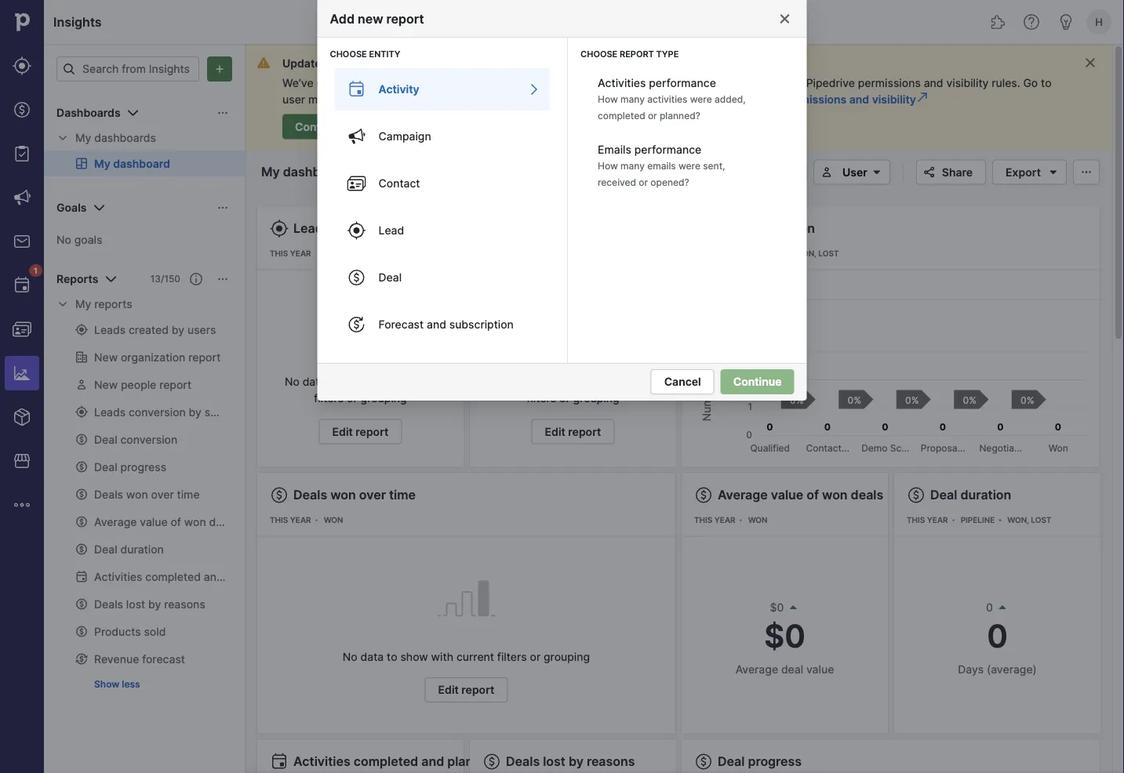 Task type: describe. For each thing, give the bounding box(es) containing it.
no data to show with current filters or grouping for time
[[343, 651, 590, 664]]

campaign
[[379, 130, 432, 143]]

average value of won deals link
[[718, 488, 884, 503]]

emails performance how many emails were sent, received or opened?
[[598, 143, 726, 188]]

my dashboards
[[75, 131, 156, 145]]

you
[[411, 76, 430, 89]]

1 vertical spatial goals
[[74, 233, 102, 246]]

deal for deal progress
[[718, 755, 745, 770]]

0 vertical spatial your
[[780, 76, 804, 89]]

activities performance how many activities were added, completed or planned?
[[598, 76, 746, 121]]

my for my reports
[[75, 298, 91, 311]]

2 horizontal spatial edit
[[545, 425, 566, 439]]

show less
[[94, 679, 140, 691]]

edit report button for users
[[319, 420, 402, 445]]

sources
[[634, 221, 683, 236]]

1 vertical spatial completed
[[354, 755, 419, 770]]

0 horizontal spatial won,
[[795, 249, 817, 259]]

permission-
[[331, 57, 395, 70]]

leads created by users
[[294, 221, 435, 236]]

of
[[807, 488, 819, 503]]

2 horizontal spatial with
[[586, 376, 608, 389]]

based
[[395, 57, 428, 70]]

h
[[1096, 16, 1103, 28]]

quick help image
[[1023, 13, 1042, 31]]

0 horizontal spatial permissions
[[429, 93, 492, 106]]

performance for activities performance
[[649, 76, 717, 89]]

about
[[704, 93, 735, 106]]

color secondary image inside user button
[[868, 166, 887, 179]]

color primary image inside dashboards button
[[124, 104, 143, 122]]

1 vertical spatial 0
[[988, 617, 1009, 655]]

color secondary image
[[818, 166, 837, 179]]

reasons
[[587, 755, 635, 770]]

settings
[[351, 120, 394, 133]]

added,
[[715, 93, 746, 105]]

we've
[[283, 76, 314, 89]]

activities for activities completed and planned
[[294, 755, 351, 770]]

learn
[[641, 93, 671, 106]]

planned
[[448, 755, 497, 770]]

match
[[745, 76, 777, 89]]

and left planned on the left bottom of page
[[422, 755, 444, 770]]

0 vertical spatial reports
[[57, 273, 98, 286]]

activity
[[379, 83, 420, 96]]

dashboards button
[[44, 100, 245, 126]]

duration
[[961, 488, 1012, 503]]

deal conversion
[[718, 221, 816, 236]]

received
[[598, 177, 637, 188]]

my reports
[[75, 298, 132, 311]]

this year for deal duration
[[907, 516, 949, 526]]

deals won over time
[[294, 488, 416, 503]]

1 horizontal spatial lost
[[1032, 516, 1052, 526]]

it
[[349, 76, 356, 89]]

leads conversion by sources
[[506, 221, 683, 236]]

deal conversion link
[[718, 221, 816, 236]]

2 horizontal spatial current
[[611, 376, 649, 389]]

go
[[1024, 76, 1039, 89]]

deal for deal duration
[[931, 488, 958, 503]]

set
[[393, 93, 410, 106]]

h button
[[1084, 6, 1115, 38]]

My dashboard field
[[257, 162, 370, 182]]

deal for deal
[[379, 271, 402, 285]]

edit report for users
[[332, 425, 389, 439]]

edit for deals won over time
[[438, 684, 459, 697]]

Search Pipedrive field
[[421, 6, 704, 38]]

current for time
[[457, 651, 495, 664]]

filters for leads created by users
[[314, 392, 344, 405]]

1 horizontal spatial value
[[807, 663, 835, 677]]

your
[[575, 76, 598, 89]]

0 horizontal spatial won, lost
[[795, 249, 839, 259]]

this for deals won over time
[[270, 516, 288, 526]]

sent,
[[703, 160, 726, 172]]

were for activities performance
[[691, 93, 712, 105]]

permissions inside 'link'
[[782, 93, 847, 106]]

subscription
[[450, 318, 514, 332]]

relevant
[[500, 76, 542, 89]]

0 vertical spatial 0
[[987, 602, 994, 615]]

average value of won deals
[[718, 488, 884, 503]]

no for edit report button related to time
[[343, 651, 358, 664]]

in
[[477, 57, 487, 70]]

campaigns image
[[13, 188, 31, 207]]

share button
[[917, 160, 987, 185]]

grouping for users
[[361, 392, 407, 405]]

leads for leads conversion by sources
[[506, 221, 543, 236]]

conversion for deal
[[748, 221, 816, 236]]

activities completed and planned
[[294, 755, 497, 770]]

color active image
[[525, 80, 544, 99]]

continue
[[734, 376, 782, 389]]

days
[[959, 663, 984, 677]]

color primary image inside dashboards button
[[217, 107, 229, 119]]

add
[[330, 11, 355, 26]]

activities
[[648, 93, 688, 105]]

show for users
[[343, 376, 370, 389]]

lead
[[379, 224, 404, 237]]

edit report for time
[[438, 684, 495, 697]]

time
[[389, 488, 416, 503]]

completed inside activities performance how many activities were added, completed or planned?
[[598, 110, 646, 121]]

marketplace image
[[13, 452, 31, 471]]

continue button
[[721, 370, 795, 395]]

contacts image
[[13, 320, 31, 339]]

performance for emails performance
[[635, 143, 702, 156]]

leads for leads created by users
[[294, 221, 330, 236]]

opened?
[[651, 177, 690, 188]]

learn more about insights permissions and visibility link
[[641, 91, 929, 106]]

deal duration link
[[931, 488, 1012, 503]]

1 won from the left
[[331, 488, 356, 503]]

contact
[[379, 177, 420, 190]]

color secondary image for my reports
[[57, 298, 69, 311]]

projects image
[[13, 144, 31, 163]]

average for average value of won deals
[[718, 488, 768, 503]]

or inside activities performance how many activities were added, completed or planned?
[[648, 110, 657, 121]]

with for time
[[431, 651, 454, 664]]

emails
[[648, 160, 676, 172]]

color primary inverted image
[[210, 63, 229, 75]]

and right the forecast
[[427, 318, 447, 332]]

users
[[401, 221, 435, 236]]

edit for leads created by users
[[332, 425, 353, 439]]

products image
[[13, 408, 31, 427]]

show less button
[[88, 676, 147, 695]]

new
[[358, 11, 383, 26]]

access
[[601, 76, 638, 89]]

insights up relevant
[[489, 57, 532, 70]]

0 horizontal spatial your
[[580, 93, 603, 106]]

and down the at the top of page
[[495, 93, 514, 106]]

by for sources
[[616, 221, 631, 236]]

entity
[[369, 49, 401, 59]]

updated permission-based visibility in insights
[[283, 57, 532, 70]]

share
[[943, 166, 973, 179]]

color undefined image
[[13, 276, 31, 295]]

show
[[94, 679, 120, 691]]

no for edit report button related to users
[[285, 376, 300, 389]]

by for users
[[383, 221, 398, 236]]

leads created by users link
[[294, 221, 435, 236]]

(average)
[[987, 663, 1038, 677]]

my for my dashboards
[[75, 131, 91, 145]]

1 vertical spatial for
[[563, 93, 577, 106]]

export button
[[993, 160, 1068, 185]]

deal progress link
[[718, 755, 802, 770]]

1 vertical spatial dashboards
[[94, 131, 156, 145]]

up
[[413, 93, 426, 106]]

insights right home icon
[[53, 14, 102, 29]]

dashboards inside button
[[57, 106, 121, 120]]

1 vertical spatial $0
[[765, 617, 806, 655]]

year for average value of won deals
[[715, 516, 736, 526]]

1 link
[[5, 265, 42, 303]]

color positive image
[[997, 602, 1009, 615]]

2 horizontal spatial permissions
[[859, 76, 921, 89]]

updated
[[283, 57, 328, 70]]

13/150
[[150, 274, 181, 285]]

made
[[317, 76, 346, 89]]

created
[[333, 221, 380, 236]]

user button
[[814, 160, 891, 185]]

get
[[446, 76, 464, 89]]

add new report
[[330, 11, 424, 26]]

2 horizontal spatial show
[[555, 376, 583, 389]]

deals for deals lost by reasons
[[506, 755, 540, 770]]

color primary image inside export button
[[1045, 166, 1064, 179]]

the
[[480, 76, 497, 89]]



Task type: vqa. For each thing, say whether or not it's contained in the screenshot.
bottommost sync
no



Task type: locate. For each thing, give the bounding box(es) containing it.
by for reasons
[[569, 755, 584, 770]]

2 leads from the left
[[506, 221, 543, 236]]

0 vertical spatial color secondary image
[[57, 132, 69, 144]]

2 vertical spatial color secondary image
[[57, 298, 69, 311]]

performance
[[649, 76, 717, 89], [635, 143, 702, 156]]

choose up "your"
[[581, 49, 618, 59]]

0 vertical spatial were
[[691, 93, 712, 105]]

0 horizontal spatial activities
[[294, 755, 351, 770]]

0 horizontal spatial won
[[324, 516, 343, 526]]

progress
[[748, 755, 802, 770]]

1 horizontal spatial edit report
[[438, 684, 495, 697]]

goals
[[57, 201, 87, 215], [74, 233, 102, 246]]

forecast and subscription
[[379, 318, 514, 332]]

0 horizontal spatial choose
[[330, 49, 367, 59]]

1 vertical spatial lost
[[1032, 516, 1052, 526]]

value
[[771, 488, 804, 503], [807, 663, 835, 677]]

deal down sent,
[[718, 221, 745, 236]]

1 horizontal spatial by
[[569, 755, 584, 770]]

0 vertical spatial dashboards
[[57, 106, 121, 120]]

many inside emails performance how many emails were sent, received or opened?
[[621, 160, 645, 172]]

deals
[[851, 488, 884, 503]]

color primary image
[[779, 13, 792, 25], [124, 104, 143, 122], [347, 127, 366, 146], [921, 166, 939, 179], [1045, 166, 1064, 179], [217, 202, 229, 214], [270, 219, 289, 238], [907, 486, 926, 505], [270, 753, 289, 772]]

configure settings
[[295, 120, 394, 133]]

color primary image inside goals button
[[217, 202, 229, 214]]

this
[[270, 249, 288, 259], [270, 516, 288, 526], [695, 516, 713, 526], [907, 516, 926, 526]]

or inside emails performance how many emails were sent, received or opened?
[[639, 177, 648, 188]]

0 vertical spatial won, lost
[[795, 249, 839, 259]]

many for activities
[[621, 93, 645, 105]]

1 won from the left
[[324, 516, 343, 526]]

report
[[387, 11, 424, 26], [620, 49, 655, 59], [356, 425, 389, 439], [569, 425, 602, 439], [462, 684, 495, 697]]

home image
[[10, 10, 34, 34]]

won down deals won over time
[[324, 516, 343, 526]]

average left of
[[718, 488, 768, 503]]

0 vertical spatial lost
[[819, 249, 839, 259]]

permissions down the 'pipedrive'
[[782, 93, 847, 106]]

many down "access"
[[621, 93, 645, 105]]

and inside 'link'
[[850, 93, 870, 106]]

performance inside activities performance how many activities were added, completed or planned?
[[649, 76, 717, 89]]

goals inside button
[[57, 201, 87, 215]]

0 horizontal spatial by
[[383, 221, 398, 236]]

reports
[[57, 273, 98, 286], [94, 298, 132, 311]]

1 many from the top
[[621, 93, 645, 105]]

how inside emails performance how many emails were sent, received or opened?
[[598, 160, 618, 172]]

1 horizontal spatial won,
[[1008, 516, 1030, 526]]

color positive image
[[788, 602, 800, 615]]

cancel
[[665, 376, 702, 389]]

this for deal duration
[[907, 516, 926, 526]]

with
[[373, 376, 396, 389], [586, 376, 608, 389], [431, 651, 454, 664]]

year for deals won over time
[[290, 516, 311, 526]]

by left users
[[383, 221, 398, 236]]

activities completed and planned link
[[294, 755, 497, 770]]

no
[[57, 233, 71, 246], [285, 376, 300, 389], [498, 376, 512, 389], [343, 651, 358, 664]]

this year for average value of won deals
[[695, 516, 736, 526]]

deal left progress
[[718, 755, 745, 770]]

0 vertical spatial deals
[[294, 488, 327, 503]]

0 vertical spatial how
[[598, 93, 618, 105]]

planned?
[[660, 110, 701, 121]]

performance inside emails performance how many emails were sent, received or opened?
[[635, 143, 702, 156]]

0 horizontal spatial won
[[331, 488, 356, 503]]

by left sources
[[616, 221, 631, 236]]

show for time
[[401, 651, 428, 664]]

your down "your"
[[580, 93, 603, 106]]

many inside activities performance how many activities were added, completed or planned?
[[621, 93, 645, 105]]

0 horizontal spatial completed
[[354, 755, 419, 770]]

color link image
[[917, 91, 929, 104]]

for down data.
[[563, 93, 577, 106]]

1 horizontal spatial show
[[401, 651, 428, 664]]

configure settings link
[[283, 114, 407, 139]]

1 vertical spatial won,
[[1008, 516, 1030, 526]]

won, lost
[[795, 249, 839, 259], [1008, 516, 1052, 526]]

won right of
[[823, 488, 848, 503]]

less
[[122, 679, 140, 691]]

0 horizontal spatial for
[[393, 76, 408, 89]]

2 many from the top
[[621, 160, 645, 172]]

1 horizontal spatial leads
[[506, 221, 543, 236]]

days (average)
[[959, 663, 1038, 677]]

more
[[674, 93, 701, 106]]

insights inside 'link'
[[737, 93, 780, 106]]

region
[[695, 310, 1088, 455]]

1 horizontal spatial edit
[[438, 684, 459, 697]]

0 horizontal spatial value
[[771, 488, 804, 503]]

dashboards
[[57, 106, 121, 120], [94, 131, 156, 145]]

data
[[699, 76, 722, 89], [303, 376, 326, 389], [515, 376, 539, 389], [361, 651, 384, 664]]

user
[[843, 166, 868, 179]]

average for average deal value
[[736, 663, 779, 677]]

will
[[725, 76, 742, 89]]

color primary image inside share button
[[921, 166, 939, 179]]

management
[[308, 93, 377, 106]]

sales inbox image
[[13, 232, 31, 251]]

emails
[[598, 143, 632, 156]]

edit report button
[[319, 420, 402, 445], [532, 420, 615, 445], [425, 678, 508, 703]]

1 vertical spatial my
[[75, 298, 91, 311]]

1 horizontal spatial permissions
[[782, 93, 847, 106]]

deals left lost
[[506, 755, 540, 770]]

rules.
[[992, 76, 1021, 89]]

reports up my reports
[[57, 273, 98, 286]]

$0 left color positive image on the bottom of the page
[[770, 602, 784, 615]]

color secondary image for my dashboards
[[57, 132, 69, 144]]

goals down goals button
[[74, 233, 102, 246]]

2 horizontal spatial by
[[616, 221, 631, 236]]

1 vertical spatial value
[[807, 663, 835, 677]]

many up received
[[621, 160, 645, 172]]

1 horizontal spatial won
[[749, 516, 768, 526]]

0 left color positive icon
[[987, 602, 994, 615]]

my right 1 link
[[75, 298, 91, 311]]

color primary image inside goals button
[[90, 199, 109, 217]]

deal down the lead
[[379, 271, 402, 285]]

1 horizontal spatial choose
[[581, 49, 618, 59]]

1 vertical spatial many
[[621, 160, 645, 172]]

color secondary image
[[57, 132, 69, 144], [868, 166, 887, 179], [57, 298, 69, 311]]

lost
[[543, 755, 566, 770]]

color secondary image right projects image at left top
[[57, 132, 69, 144]]

0 vertical spatial won,
[[795, 249, 817, 259]]

were inside activities performance how many activities were added, completed or planned?
[[691, 93, 712, 105]]

were left sent,
[[679, 160, 701, 172]]

how for activities performance
[[598, 93, 618, 105]]

export
[[1006, 166, 1042, 179]]

2 horizontal spatial edit report button
[[532, 420, 615, 445]]

0 vertical spatial performance
[[649, 76, 717, 89]]

0 horizontal spatial edit
[[332, 425, 353, 439]]

1 vertical spatial your
[[580, 93, 603, 106]]

data.
[[545, 76, 572, 89]]

deal duration
[[931, 488, 1012, 503]]

1 horizontal spatial edit report button
[[425, 678, 508, 703]]

this year for deals won over time
[[270, 516, 311, 526]]

1 horizontal spatial conversion
[[748, 221, 816, 236]]

1 horizontal spatial completed
[[598, 110, 646, 121]]

0 horizontal spatial leads
[[294, 221, 330, 236]]

with for users
[[373, 376, 396, 389]]

were inside emails performance how many emails were sent, received or opened?
[[679, 160, 701, 172]]

0 horizontal spatial edit report button
[[319, 420, 402, 445]]

activities for activities performance how many activities were added, completed or planned?
[[598, 76, 646, 89]]

and up color link icon
[[924, 76, 944, 89]]

0 vertical spatial for
[[393, 76, 408, 89]]

1 leads from the left
[[294, 221, 330, 236]]

1 vertical spatial activities
[[294, 755, 351, 770]]

your up learn more about insights permissions and visibility 'link'
[[780, 76, 804, 89]]

deals
[[294, 488, 327, 503], [506, 755, 540, 770]]

deals left over
[[294, 488, 327, 503]]

deal
[[782, 663, 804, 677]]

current for users
[[399, 376, 436, 389]]

conversion
[[546, 221, 613, 236], [748, 221, 816, 236]]

0 vertical spatial $0
[[770, 602, 784, 615]]

pipeline
[[961, 516, 995, 526]]

0 vertical spatial goals
[[57, 201, 87, 215]]

how for emails performance
[[598, 160, 618, 172]]

0 vertical spatial activities
[[598, 76, 646, 89]]

grouping for time
[[544, 651, 590, 664]]

how
[[598, 93, 618, 105], [598, 160, 618, 172]]

were up planned?
[[691, 93, 712, 105]]

average
[[718, 488, 768, 503], [736, 663, 779, 677]]

2 my from the top
[[75, 298, 91, 311]]

1 vertical spatial how
[[598, 160, 618, 172]]

goals button
[[44, 195, 245, 221]]

1 choose from the left
[[330, 49, 367, 59]]

dashboards up my dashboards
[[57, 106, 121, 120]]

color primary image
[[1085, 57, 1097, 69], [63, 63, 75, 75], [347, 80, 366, 99], [217, 107, 229, 119], [726, 166, 744, 179], [1078, 166, 1097, 179], [347, 174, 366, 193], [90, 199, 109, 217], [347, 221, 366, 240], [347, 268, 366, 287], [102, 270, 120, 289], [190, 273, 203, 286], [217, 273, 229, 286], [347, 316, 366, 334], [270, 486, 289, 505], [695, 486, 714, 505], [483, 753, 502, 772], [695, 753, 714, 772]]

0 vertical spatial value
[[771, 488, 804, 503]]

color secondary image left my reports
[[57, 298, 69, 311]]

2 conversion from the left
[[748, 221, 816, 236]]

1 horizontal spatial for
[[563, 93, 577, 106]]

choose for campaign
[[330, 49, 367, 59]]

0 vertical spatial many
[[621, 93, 645, 105]]

leads image
[[13, 57, 31, 75]]

color secondary image right color secondary image
[[868, 166, 887, 179]]

deal for deal conversion
[[718, 221, 745, 236]]

1 vertical spatial deals
[[506, 755, 540, 770]]

edit report button for time
[[425, 678, 508, 703]]

and
[[924, 76, 944, 89], [495, 93, 514, 106], [850, 93, 870, 106], [427, 318, 447, 332], [422, 755, 444, 770]]

1 vertical spatial color secondary image
[[868, 166, 887, 179]]

0 horizontal spatial deals
[[294, 488, 327, 503]]

0 horizontal spatial edit report
[[332, 425, 389, 439]]

configure
[[295, 120, 348, 133]]

lost
[[819, 249, 839, 259], [1032, 516, 1052, 526]]

over
[[359, 488, 386, 503]]

1 horizontal spatial your
[[780, 76, 804, 89]]

0 horizontal spatial lost
[[819, 249, 839, 259]]

more image
[[13, 496, 31, 515]]

deals for deals won over time
[[294, 488, 327, 503]]

data inside we've made it easier for you to get to the relevant data. your access to insights data will match your pipedrive permissions and visibility rules. go to user management to set up permissions and visibility for your users.
[[699, 76, 722, 89]]

conversion for leads
[[546, 221, 613, 236]]

leads conversion by sources link
[[506, 221, 683, 236]]

users.
[[606, 93, 638, 106]]

1 vertical spatial average
[[736, 663, 779, 677]]

this for average value of won deals
[[695, 516, 713, 526]]

deal left "duration"
[[931, 488, 958, 503]]

sales assistant image
[[1057, 13, 1076, 31]]

value right deal
[[807, 663, 835, 677]]

value left of
[[771, 488, 804, 503]]

average deal value
[[736, 663, 835, 677]]

won left over
[[331, 488, 356, 503]]

0 horizontal spatial with
[[373, 376, 396, 389]]

dashboards down dashboards button
[[94, 131, 156, 145]]

2 horizontal spatial edit report
[[545, 425, 602, 439]]

many
[[621, 93, 645, 105], [621, 160, 645, 172]]

1 my from the top
[[75, 131, 91, 145]]

we've made it easier for you to get to the relevant data. your access to insights data will match your pipedrive permissions and visibility rules. go to user management to set up permissions and visibility for your users.
[[283, 76, 1052, 106]]

filters for deals won over time
[[498, 651, 527, 664]]

cancel button
[[651, 370, 715, 395]]

color warning image
[[257, 57, 270, 69]]

my right projects image at left top
[[75, 131, 91, 145]]

1 conversion from the left
[[546, 221, 613, 236]]

won, lost down deal conversion link
[[795, 249, 839, 259]]

1 vertical spatial reports
[[94, 298, 132, 311]]

easier
[[359, 76, 390, 89]]

choose entity
[[330, 49, 401, 59]]

many for emails
[[621, 160, 645, 172]]

performance up emails
[[635, 143, 702, 156]]

permissions down the get
[[429, 93, 492, 106]]

2 won from the left
[[823, 488, 848, 503]]

won, lost down "duration"
[[1008, 516, 1052, 526]]

won for average
[[749, 516, 768, 526]]

0
[[987, 602, 994, 615], [988, 617, 1009, 655]]

insights image
[[13, 364, 31, 383]]

2 won from the left
[[749, 516, 768, 526]]

won,
[[795, 249, 817, 259], [1008, 516, 1030, 526]]

1 vertical spatial were
[[679, 160, 701, 172]]

how inside activities performance how many activities were added, completed or planned?
[[598, 93, 618, 105]]

insights inside we've made it easier for you to get to the relevant data. your access to insights data will match your pipedrive permissions and visibility rules. go to user management to set up permissions and visibility for your users.
[[655, 76, 696, 89]]

activities
[[598, 76, 646, 89], [294, 755, 351, 770]]

won
[[331, 488, 356, 503], [823, 488, 848, 503]]

by right lost
[[569, 755, 584, 770]]

0 vertical spatial my
[[75, 131, 91, 145]]

1 vertical spatial performance
[[635, 143, 702, 156]]

permissions up color link icon
[[859, 76, 921, 89]]

won, right pipeline
[[1008, 516, 1030, 526]]

activities inside activities performance how many activities were added, completed or planned?
[[598, 76, 646, 89]]

0 horizontal spatial current
[[399, 376, 436, 389]]

2 choose from the left
[[581, 49, 618, 59]]

and down the 'pipedrive'
[[850, 93, 870, 106]]

1 horizontal spatial activities
[[598, 76, 646, 89]]

year for deal duration
[[928, 516, 949, 526]]

permissions
[[859, 76, 921, 89], [429, 93, 492, 106], [782, 93, 847, 106]]

performance up more
[[649, 76, 717, 89]]

2 how from the top
[[598, 160, 618, 172]]

no data to show with current filters or grouping for users
[[285, 376, 436, 405]]

$0 down color positive image on the bottom of the page
[[765, 617, 806, 655]]

forecast
[[379, 318, 424, 332]]

reports down "no goals"
[[94, 298, 132, 311]]

choose up it
[[330, 49, 367, 59]]

1
[[34, 266, 38, 276]]

1 horizontal spatial with
[[431, 651, 454, 664]]

won down average value of won deals link
[[749, 516, 768, 526]]

1 horizontal spatial won, lost
[[1008, 516, 1052, 526]]

average left deal
[[736, 663, 779, 677]]

insights down match
[[737, 93, 780, 106]]

pipedrive
[[807, 76, 856, 89]]

your
[[780, 76, 804, 89], [580, 93, 603, 106]]

Search from Insights text field
[[57, 57, 199, 82]]

user
[[283, 93, 305, 106]]

for up "set"
[[393, 76, 408, 89]]

0 vertical spatial average
[[718, 488, 768, 503]]

were for emails performance
[[679, 160, 701, 172]]

choose report type
[[581, 49, 679, 59]]

0 down color positive icon
[[988, 617, 1009, 655]]

0 horizontal spatial show
[[343, 376, 370, 389]]

how down emails
[[598, 160, 618, 172]]

deals image
[[13, 100, 31, 119]]

leads
[[294, 221, 330, 236], [506, 221, 543, 236]]

1 horizontal spatial current
[[457, 651, 495, 664]]

0 horizontal spatial conversion
[[546, 221, 613, 236]]

choose for how many emails were sent, received or opened?
[[581, 49, 618, 59]]

1 horizontal spatial won
[[823, 488, 848, 503]]

deals lost by reasons
[[506, 755, 635, 770]]

won, down deal conversion link
[[795, 249, 817, 259]]

1 how from the top
[[598, 93, 618, 105]]

no for edit report button to the right
[[498, 376, 512, 389]]

no goals
[[57, 233, 102, 246]]

goals up "no goals"
[[57, 201, 87, 215]]

choose
[[330, 49, 367, 59], [581, 49, 618, 59]]

type
[[657, 49, 679, 59]]

how down "access"
[[598, 93, 618, 105]]

no data to show with current filters or grouping
[[285, 376, 436, 405], [498, 376, 649, 405], [343, 651, 590, 664]]

menu item
[[0, 352, 44, 396]]

won for deals
[[324, 516, 343, 526]]

visibility
[[430, 57, 474, 70], [947, 76, 989, 89], [517, 93, 560, 106], [873, 93, 917, 106]]

1 horizontal spatial deals
[[506, 755, 540, 770]]

my
[[75, 131, 91, 145], [75, 298, 91, 311]]

deals lost by reasons link
[[506, 755, 635, 770]]

1 vertical spatial won, lost
[[1008, 516, 1052, 526]]

insights up activities
[[655, 76, 696, 89]]

0 vertical spatial completed
[[598, 110, 646, 121]]

1 menu
[[0, 0, 44, 774]]

visibility inside 'link'
[[873, 93, 917, 106]]



